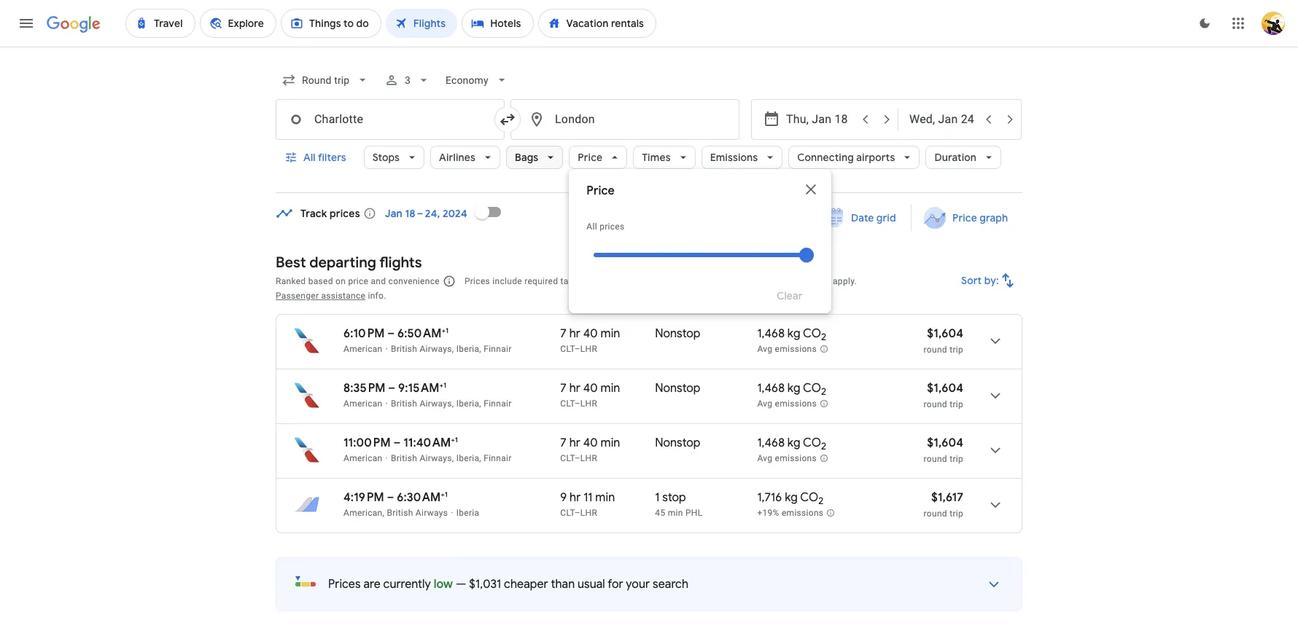 Task type: vqa. For each thing, say whether or not it's contained in the screenshot.
bottom $532
no



Task type: locate. For each thing, give the bounding box(es) containing it.
american down 8:35 pm in the left bottom of the page
[[344, 399, 383, 409]]

british down leaves charlotte douglas international airport at 8:35 pm on thursday, january 18 and arrives at heathrow airport at 9:15 am on friday, january 19. element
[[391, 399, 417, 409]]

0 vertical spatial price
[[578, 151, 603, 164]]

trip for 11:40 am
[[950, 454, 964, 465]]

2 $1,604 from the top
[[927, 381, 964, 396]]

leaves charlotte douglas international airport at 4:19 pm on thursday, january 18 and arrives at heathrow airport at 6:30 am on friday, january 19. element
[[344, 490, 448, 505]]

2 vertical spatial iberia,
[[456, 454, 481, 464]]

0 vertical spatial total duration 7 hr 40 min. element
[[560, 327, 655, 344]]

date
[[851, 212, 874, 225]]

round for 9:15 am
[[924, 400, 947, 410]]

ranked based on price and convenience
[[276, 276, 440, 287]]

clt inside 9 hr 11 min clt – lhr
[[560, 508, 575, 519]]

min for 9:15 am
[[601, 381, 620, 396]]

4:19 pm
[[344, 491, 384, 505]]

1604 US dollars text field
[[927, 436, 964, 451]]

0 vertical spatial 1,468
[[757, 327, 785, 341]]

lhr
[[580, 344, 597, 354], [580, 399, 597, 409], [580, 454, 597, 464], [580, 508, 597, 519]]

0 horizontal spatial prices
[[328, 578, 361, 592]]

Return text field
[[910, 100, 977, 139]]

1 vertical spatial avg emissions
[[757, 399, 817, 409]]

and
[[371, 276, 386, 287]]

3 40 from the top
[[583, 436, 598, 451]]

– inside 4:19 pm – 6:30 am + 1
[[387, 491, 394, 505]]

american, british airways
[[344, 508, 448, 519]]

nonstop flight. element for 9:15 am
[[655, 381, 701, 398]]

find the best price region
[[276, 195, 1023, 243]]

1 vertical spatial finnair
[[484, 399, 512, 409]]

Arrival time: 9:15 AM on  Friday, January 19. text field
[[398, 381, 447, 396]]

1 trip from the top
[[950, 345, 964, 355]]

usual
[[578, 578, 605, 592]]

0 vertical spatial 7 hr 40 min clt – lhr
[[560, 327, 620, 354]]

None text field
[[276, 99, 505, 140], [511, 99, 740, 140], [276, 99, 505, 140], [511, 99, 740, 140]]

2 7 from the top
[[560, 381, 567, 396]]

british down leaves charlotte douglas international airport at 6:10 pm on thursday, january 18 and arrives at heathrow airport at 6:50 am on friday, january 19. element
[[391, 344, 417, 354]]

graph
[[980, 212, 1008, 225]]

lhr for 9:15 am
[[580, 399, 597, 409]]

1 40 from the top
[[583, 327, 598, 341]]

3 american from the top
[[344, 454, 383, 464]]

prices up fees
[[600, 222, 625, 232]]

none search field containing price
[[276, 63, 1023, 314]]

british
[[391, 344, 417, 354], [391, 399, 417, 409], [391, 454, 417, 464], [387, 508, 413, 519]]

1 vertical spatial $1,604
[[927, 381, 964, 396]]

prices inside find the best price region
[[330, 207, 360, 220]]

1 for 6:50 am
[[446, 326, 449, 336]]

6:50 am
[[398, 327, 442, 341]]

1,468 for 9:15 am
[[757, 381, 785, 396]]

+
[[585, 276, 590, 287], [442, 326, 446, 336], [440, 381, 444, 390], [451, 435, 455, 445], [441, 490, 445, 500]]

0 vertical spatial for
[[613, 276, 624, 287]]

round down 1604 us dollars text box
[[924, 454, 947, 465]]

$1,617
[[931, 491, 964, 505]]

prices for prices are currently low — $1,031 cheaper than usual for your search
[[328, 578, 361, 592]]

3 button
[[379, 63, 437, 98]]

1 nonstop from the top
[[655, 327, 701, 341]]

$1,604 left flight details. leaves charlotte douglas international airport at 8:35 pm on thursday, january 18 and arrives at heathrow airport at 9:15 am on friday, january 19. image on the bottom right of page
[[927, 381, 964, 396]]

2 british airways, iberia, finnair from the top
[[391, 399, 512, 409]]

ranked
[[276, 276, 306, 287]]

american
[[344, 344, 383, 354], [344, 399, 383, 409], [344, 454, 383, 464]]

2 vertical spatial 40
[[583, 436, 598, 451]]

3 $1,604 round trip from the top
[[924, 436, 964, 465]]

2 vertical spatial total duration 7 hr 40 min. element
[[560, 436, 655, 453]]

your
[[626, 578, 650, 592]]

avg emissions
[[757, 344, 817, 355], [757, 399, 817, 409], [757, 454, 817, 464]]

british down leaves charlotte douglas international airport at 11:00 pm on thursday, january 18 and arrives at heathrow airport at 11:40 am on friday, january 19. "element"
[[391, 454, 417, 464]]

learn more about tracked prices image
[[363, 207, 376, 220]]

leaves charlotte douglas international airport at 8:35 pm on thursday, january 18 and arrives at heathrow airport at 9:15 am on friday, january 19. element
[[344, 381, 447, 396]]

11:00 pm
[[344, 436, 391, 451]]

2 vertical spatial price
[[952, 212, 977, 225]]

1 right 9:15 am
[[444, 381, 447, 390]]

for left your
[[608, 578, 623, 592]]

round down $1,604 text field
[[924, 400, 947, 410]]

2 lhr from the top
[[580, 399, 597, 409]]

2 vertical spatial 7 hr 40 min clt – lhr
[[560, 436, 620, 464]]

nonstop flight. element
[[655, 327, 701, 344], [655, 381, 701, 398], [655, 436, 701, 453]]

iberia, for 9:15 am
[[456, 399, 481, 409]]

1 right 6:50 am on the bottom left of page
[[446, 326, 449, 336]]

1 for 6:30 am
[[445, 490, 448, 500]]

airways
[[416, 508, 448, 519]]

prices inside search field
[[600, 222, 625, 232]]

1 finnair from the top
[[484, 344, 512, 354]]

1 lhr from the top
[[580, 344, 597, 354]]

all inside button
[[303, 151, 316, 164]]

more details image
[[977, 567, 1012, 602]]

1 vertical spatial nonstop
[[655, 381, 701, 396]]

co for 6:50 am
[[803, 327, 821, 341]]

finnair
[[484, 344, 512, 354], [484, 399, 512, 409], [484, 454, 512, 464]]

trip down $1,617 at the bottom right of page
[[950, 509, 964, 519]]

1 $1,604 round trip from the top
[[924, 327, 964, 355]]

may
[[813, 276, 831, 287]]

prices for prices include required taxes + fees for 3 passengers.
[[465, 276, 490, 287]]

prices left 'learn more about tracked prices' icon
[[330, 207, 360, 220]]

Arrival time: 11:40 AM on  Friday, January 19. text field
[[403, 435, 458, 451]]

than
[[551, 578, 575, 592]]

3 british airways, iberia, finnair from the top
[[391, 454, 512, 464]]

9 hr 11 min clt – lhr
[[560, 491, 615, 519]]

lhr for 11:40 am
[[580, 454, 597, 464]]

0 vertical spatial finnair
[[484, 344, 512, 354]]

1 vertical spatial $1,604 round trip
[[924, 381, 964, 410]]

1 vertical spatial avg
[[757, 399, 773, 409]]

price graph
[[952, 212, 1008, 225]]

may apply. passenger assistance
[[276, 276, 857, 301]]

trip for 6:50 am
[[950, 345, 964, 355]]

1 vertical spatial iberia,
[[456, 399, 481, 409]]

6:30 am
[[397, 491, 441, 505]]

1 vertical spatial nonstop flight. element
[[655, 381, 701, 398]]

price down price popup button at the left of the page
[[587, 184, 615, 198]]

2 airways, from the top
[[420, 399, 454, 409]]

avg
[[757, 344, 773, 355], [757, 399, 773, 409], [757, 454, 773, 464]]

american down 6:10 pm
[[344, 344, 383, 354]]

best departing flights
[[276, 254, 422, 272]]

co inside 1,716 kg co 2
[[800, 491, 819, 505]]

Arrival time: 6:30 AM on  Friday, January 19. text field
[[397, 490, 448, 505]]

+ inside 6:10 pm – 6:50 am + 1
[[442, 326, 446, 336]]

round down $1,604 text box
[[924, 345, 947, 355]]

1 inside 6:10 pm – 6:50 am + 1
[[446, 326, 449, 336]]

clt for 11:40 am
[[560, 454, 575, 464]]

3 inside popup button
[[405, 74, 411, 86]]

co
[[803, 327, 821, 341], [803, 381, 821, 396], [803, 436, 821, 451], [800, 491, 819, 505]]

prices
[[465, 276, 490, 287], [328, 578, 361, 592]]

clt for 6:30 am
[[560, 508, 575, 519]]

2 vertical spatial american
[[344, 454, 383, 464]]

british airways, iberia, finnair down the arrival time: 11:40 am on  friday, january 19. text box
[[391, 454, 512, 464]]

clt for 6:50 am
[[560, 344, 575, 354]]

7 hr 40 min clt – lhr for 9:15 am
[[560, 381, 620, 409]]

$1,031
[[469, 578, 501, 592]]

all for all prices
[[587, 222, 597, 232]]

1 horizontal spatial prices
[[465, 276, 490, 287]]

– inside 9 hr 11 min clt – lhr
[[575, 508, 580, 519]]

learn more about ranking image
[[443, 275, 456, 288]]

date grid button
[[813, 205, 908, 231]]

avg emissions for 6:50 am
[[757, 344, 817, 355]]

bags
[[515, 151, 539, 164]]

0 vertical spatial british airways, iberia, finnair
[[391, 344, 512, 354]]

2 inside 1,716 kg co 2
[[819, 495, 824, 508]]

emissions for 6:50 am
[[775, 344, 817, 355]]

$1,604 left flight details. leaves charlotte douglas international airport at 11:00 pm on thursday, january 18 and arrives at heathrow airport at 11:40 am on friday, january 19. image at the right of the page
[[927, 436, 964, 451]]

sort by: button
[[956, 263, 1023, 298]]

airports
[[857, 151, 895, 164]]

2 vertical spatial 1,468 kg co 2
[[757, 436, 827, 453]]

$1,604 round trip up $1,617 text field
[[924, 436, 964, 465]]

airways, down arrival time: 9:15 am on  friday, january 19. text box
[[420, 399, 454, 409]]

iberia
[[456, 508, 479, 519]]

3 1,468 from the top
[[757, 436, 785, 451]]

3 avg emissions from the top
[[757, 454, 817, 464]]

2 american from the top
[[344, 399, 383, 409]]

2 vertical spatial avg emissions
[[757, 454, 817, 464]]

1 vertical spatial prices
[[600, 222, 625, 232]]

1 american from the top
[[344, 344, 383, 354]]

iberia,
[[456, 344, 481, 354], [456, 399, 481, 409], [456, 454, 481, 464]]

1 avg from the top
[[757, 344, 773, 355]]

0 vertical spatial 3
[[405, 74, 411, 86]]

3
[[405, 74, 411, 86], [627, 276, 632, 287]]

1 clt from the top
[[560, 344, 575, 354]]

1 1,468 from the top
[[757, 327, 785, 341]]

1 vertical spatial airways,
[[420, 399, 454, 409]]

1 round from the top
[[924, 345, 947, 355]]

7 for 11:40 am
[[560, 436, 567, 451]]

1 vertical spatial 40
[[583, 381, 598, 396]]

1 vertical spatial british airways, iberia, finnair
[[391, 399, 512, 409]]

0 horizontal spatial 3
[[405, 74, 411, 86]]

1 british airways, iberia, finnair from the top
[[391, 344, 512, 354]]

1 7 hr 40 min clt – lhr from the top
[[560, 327, 620, 354]]

1 airways, from the top
[[420, 344, 454, 354]]

1 right 11:40 am
[[455, 435, 458, 445]]

airways, down the arrival time: 11:40 am on  friday, january 19. text box
[[420, 454, 454, 464]]

for right fees
[[613, 276, 624, 287]]

3 1,468 kg co 2 from the top
[[757, 436, 827, 453]]

1 vertical spatial prices
[[328, 578, 361, 592]]

airways, down arrival time: 6:50 am on  friday, january 19. text box
[[420, 344, 454, 354]]

1 vertical spatial 7 hr 40 min clt – lhr
[[560, 381, 620, 409]]

airlines button
[[430, 140, 500, 175]]

1 horizontal spatial all
[[587, 222, 597, 232]]

2
[[821, 331, 827, 344], [821, 386, 827, 398], [821, 441, 827, 453], [819, 495, 824, 508]]

prices right learn more about ranking image
[[465, 276, 490, 287]]

2 vertical spatial finnair
[[484, 454, 512, 464]]

british airways, iberia, finnair for 9:15 am
[[391, 399, 512, 409]]

2 vertical spatial $1,604 round trip
[[924, 436, 964, 465]]

2 clt from the top
[[560, 399, 575, 409]]

3 inside best departing flights main content
[[627, 276, 632, 287]]

2 finnair from the top
[[484, 399, 512, 409]]

jan
[[385, 207, 403, 220]]

$1,604 round trip up $1,604 text field
[[924, 327, 964, 355]]

min for 11:40 am
[[601, 436, 620, 451]]

2 vertical spatial nonstop
[[655, 436, 701, 451]]

+ for 11:40 am
[[451, 435, 455, 445]]

+ inside 8:35 pm – 9:15 am + 1
[[440, 381, 444, 390]]

Departure time: 8:35 PM. text field
[[344, 381, 385, 396]]

1 vertical spatial 1,468
[[757, 381, 785, 396]]

1 vertical spatial american
[[344, 399, 383, 409]]

american down 'departure time: 11:00 pm.' text box
[[344, 454, 383, 464]]

1 inside 11:00 pm – 11:40 am + 1
[[455, 435, 458, 445]]

jan 18 – 24, 2024
[[385, 207, 467, 220]]

trip down $1,604 text box
[[950, 345, 964, 355]]

+ inside 4:19 pm – 6:30 am + 1
[[441, 490, 445, 500]]

airways, for 11:40 am
[[420, 454, 454, 464]]

+ for 6:50 am
[[442, 326, 446, 336]]

trip inside $1,617 round trip
[[950, 509, 964, 519]]

avg emissions for 11:40 am
[[757, 454, 817, 464]]

2 7 hr 40 min clt – lhr from the top
[[560, 381, 620, 409]]

3 trip from the top
[[950, 454, 964, 465]]

0 vertical spatial 40
[[583, 327, 598, 341]]

3 7 from the top
[[560, 436, 567, 451]]

best departing flights main content
[[276, 195, 1023, 637]]

1 up 45
[[655, 491, 660, 505]]

0 vertical spatial airways,
[[420, 344, 454, 354]]

None search field
[[276, 63, 1023, 314]]

prices left are on the bottom of the page
[[328, 578, 361, 592]]

3 avg from the top
[[757, 454, 773, 464]]

airways,
[[420, 344, 454, 354], [420, 399, 454, 409], [420, 454, 454, 464]]

1 inside 8:35 pm – 9:15 am + 1
[[444, 381, 447, 390]]

clt
[[560, 344, 575, 354], [560, 399, 575, 409], [560, 454, 575, 464], [560, 508, 575, 519]]

3 nonstop from the top
[[655, 436, 701, 451]]

sort by:
[[962, 274, 999, 287]]

4 round from the top
[[924, 509, 947, 519]]

2 nonstop from the top
[[655, 381, 701, 396]]

Arrival time: 6:50 AM on  Friday, January 19. text field
[[398, 326, 449, 341]]

0 vertical spatial avg emissions
[[757, 344, 817, 355]]

for
[[613, 276, 624, 287], [608, 578, 623, 592]]

3 nonstop flight. element from the top
[[655, 436, 701, 453]]

required
[[525, 276, 558, 287]]

trip for 9:15 am
[[950, 400, 964, 410]]

1 vertical spatial price
[[587, 184, 615, 198]]

hr
[[569, 327, 581, 341], [569, 381, 581, 396], [569, 436, 581, 451], [570, 491, 581, 505]]

2 vertical spatial airways,
[[420, 454, 454, 464]]

3 iberia, from the top
[[456, 454, 481, 464]]

taxes
[[561, 276, 583, 287]]

grid
[[877, 212, 896, 225]]

0 vertical spatial prices
[[330, 207, 360, 220]]

$1,604 left flight details. leaves charlotte douglas international airport at 6:10 pm on thursday, january 18 and arrives at heathrow airport at 6:50 am on friday, january 19. image
[[927, 327, 964, 341]]

0 vertical spatial 1,468 kg co 2
[[757, 327, 827, 344]]

– inside 11:00 pm – 11:40 am + 1
[[393, 436, 401, 451]]

1 1,468 kg co 2 from the top
[[757, 327, 827, 344]]

british airways, iberia, finnair down arrival time: 9:15 am on  friday, january 19. text box
[[391, 399, 512, 409]]

1,468 kg co 2 for 6:50 am
[[757, 327, 827, 344]]

3 clt from the top
[[560, 454, 575, 464]]

1 vertical spatial all
[[587, 222, 597, 232]]

1 total duration 7 hr 40 min. element from the top
[[560, 327, 655, 344]]

1 horizontal spatial 3
[[627, 276, 632, 287]]

3 lhr from the top
[[580, 454, 597, 464]]

7 hr 40 min clt – lhr for 6:50 am
[[560, 327, 620, 354]]

1,468 kg co 2 for 11:40 am
[[757, 436, 827, 453]]

british airways, iberia, finnair down arrival time: 6:50 am on  friday, january 19. text box
[[391, 344, 512, 354]]

0 vertical spatial nonstop flight. element
[[655, 327, 701, 344]]

kg inside 1,716 kg co 2
[[785, 491, 798, 505]]

all up fees
[[587, 222, 597, 232]]

1
[[446, 326, 449, 336], [444, 381, 447, 390], [455, 435, 458, 445], [445, 490, 448, 500], [655, 491, 660, 505]]

$1,604 for 6:50 am
[[927, 327, 964, 341]]

2 vertical spatial 7
[[560, 436, 567, 451]]

–
[[388, 327, 395, 341], [575, 344, 580, 354], [388, 381, 396, 396], [575, 399, 580, 409], [393, 436, 401, 451], [575, 454, 580, 464], [387, 491, 394, 505], [575, 508, 580, 519]]

duration button
[[926, 140, 1002, 175]]

all left filters
[[303, 151, 316, 164]]

connecting airports
[[797, 151, 895, 164]]

2 round from the top
[[924, 400, 947, 410]]

1 inside 4:19 pm – 6:30 am + 1
[[445, 490, 448, 500]]

trip for 6:30 am
[[950, 509, 964, 519]]

0 vertical spatial $1,604 round trip
[[924, 327, 964, 355]]

2 vertical spatial british airways, iberia, finnair
[[391, 454, 512, 464]]

40 for 9:15 am
[[583, 381, 598, 396]]

Departure time: 4:19 PM. text field
[[344, 491, 384, 505]]

total duration 7 hr 40 min. element
[[560, 327, 655, 344], [560, 381, 655, 398], [560, 436, 655, 453]]

None field
[[276, 67, 376, 93], [440, 67, 515, 93], [276, 67, 376, 93], [440, 67, 515, 93]]

4 lhr from the top
[[580, 508, 597, 519]]

iberia, for 6:50 am
[[456, 344, 481, 354]]

british airways, iberia, finnair for 6:50 am
[[391, 344, 512, 354]]

1 horizontal spatial prices
[[600, 222, 625, 232]]

finnair for 6:50 am
[[484, 344, 512, 354]]

40
[[583, 327, 598, 341], [583, 381, 598, 396], [583, 436, 598, 451]]

3 $1,604 from the top
[[927, 436, 964, 451]]

+ inside 11:00 pm – 11:40 am + 1
[[451, 435, 455, 445]]

american for 11:00 pm
[[344, 454, 383, 464]]

3 finnair from the top
[[484, 454, 512, 464]]

total duration 7 hr 40 min. element for 11:40 am
[[560, 436, 655, 453]]

round down $1,617 at the bottom right of page
[[924, 509, 947, 519]]

price
[[578, 151, 603, 164], [587, 184, 615, 198], [952, 212, 977, 225]]

3 7 hr 40 min clt – lhr from the top
[[560, 436, 620, 464]]

nonstop for 11:40 am
[[655, 436, 701, 451]]

0 vertical spatial prices
[[465, 276, 490, 287]]

british down leaves charlotte douglas international airport at 4:19 pm on thursday, january 18 and arrives at heathrow airport at 6:30 am on friday, january 19. element
[[387, 508, 413, 519]]

price left graph
[[952, 212, 977, 225]]

3 round from the top
[[924, 454, 947, 465]]

lhr inside 9 hr 11 min clt – lhr
[[580, 508, 597, 519]]

0 vertical spatial nonstop
[[655, 327, 701, 341]]

2 1,468 from the top
[[757, 381, 785, 396]]

2 vertical spatial 1,468
[[757, 436, 785, 451]]

2 vertical spatial avg
[[757, 454, 773, 464]]

co for 6:30 am
[[800, 491, 819, 505]]

change appearance image
[[1187, 6, 1222, 41]]

co for 9:15 am
[[803, 381, 821, 396]]

0 horizontal spatial all
[[303, 151, 316, 164]]

—
[[456, 578, 466, 592]]

1 vertical spatial 1,468 kg co 2
[[757, 381, 827, 398]]

0 vertical spatial american
[[344, 344, 383, 354]]

0 vertical spatial $1,604
[[927, 327, 964, 341]]

$1,604 round trip
[[924, 327, 964, 355], [924, 381, 964, 410], [924, 436, 964, 465]]

2 vertical spatial nonstop flight. element
[[655, 436, 701, 453]]

+ for 6:30 am
[[441, 490, 445, 500]]

hr for 9:15 am
[[569, 381, 581, 396]]

convenience
[[388, 276, 440, 287]]

trip down $1,604 text field
[[950, 400, 964, 410]]

2 40 from the top
[[583, 381, 598, 396]]

times
[[642, 151, 671, 164]]

flight details. leaves charlotte douglas international airport at 4:19 pm on thursday, january 18 and arrives at heathrow airport at 6:30 am on friday, january 19. image
[[978, 488, 1013, 523]]

2 nonstop flight. element from the top
[[655, 381, 701, 398]]

2 for 6:50 am
[[821, 331, 827, 344]]

1 up airways
[[445, 490, 448, 500]]

hr for 6:50 am
[[569, 327, 581, 341]]

+19%
[[757, 509, 779, 519]]

assistance
[[321, 291, 366, 301]]

40 for 6:50 am
[[583, 327, 598, 341]]

2 vertical spatial $1,604
[[927, 436, 964, 451]]

price right bags popup button
[[578, 151, 603, 164]]

3 airways, from the top
[[420, 454, 454, 464]]

$1,604 round trip up 1604 us dollars text box
[[924, 381, 964, 410]]

hr inside 9 hr 11 min clt – lhr
[[570, 491, 581, 505]]

1 vertical spatial 3
[[627, 276, 632, 287]]

trip down 1604 us dollars text box
[[950, 454, 964, 465]]

round for 11:40 am
[[924, 454, 947, 465]]

1 vertical spatial total duration 7 hr 40 min. element
[[560, 381, 655, 398]]

2 avg from the top
[[757, 399, 773, 409]]

2 avg emissions from the top
[[757, 399, 817, 409]]

1 $1,604 from the top
[[927, 327, 964, 341]]

min inside 9 hr 11 min clt – lhr
[[595, 491, 615, 505]]

2 iberia, from the top
[[456, 399, 481, 409]]

0 vertical spatial all
[[303, 151, 316, 164]]

4 clt from the top
[[560, 508, 575, 519]]

nonstop for 6:50 am
[[655, 327, 701, 341]]

1 avg emissions from the top
[[757, 344, 817, 355]]

round inside $1,617 round trip
[[924, 509, 947, 519]]

1 vertical spatial 7
[[560, 381, 567, 396]]

1 nonstop flight. element from the top
[[655, 327, 701, 344]]

min
[[601, 327, 620, 341], [601, 381, 620, 396], [601, 436, 620, 451], [595, 491, 615, 505], [668, 508, 683, 519]]

2 trip from the top
[[950, 400, 964, 410]]

4 trip from the top
[[950, 509, 964, 519]]

kg for 6:50 am
[[788, 327, 801, 341]]

3 total duration 7 hr 40 min. element from the top
[[560, 436, 655, 453]]

+19% emissions
[[757, 509, 824, 519]]

round
[[924, 345, 947, 355], [924, 400, 947, 410], [924, 454, 947, 465], [924, 509, 947, 519]]

0 horizontal spatial prices
[[330, 207, 360, 220]]

0 vertical spatial avg
[[757, 344, 773, 355]]

hr for 11:40 am
[[569, 436, 581, 451]]

round for 6:30 am
[[924, 509, 947, 519]]

2 total duration 7 hr 40 min. element from the top
[[560, 381, 655, 398]]

kg for 9:15 am
[[788, 381, 801, 396]]

2 $1,604 round trip from the top
[[924, 381, 964, 410]]

0 vertical spatial iberia,
[[456, 344, 481, 354]]

1 7 from the top
[[560, 327, 567, 341]]

2 1,468 kg co 2 from the top
[[757, 381, 827, 398]]

7 hr 40 min clt – lhr for 11:40 am
[[560, 436, 620, 464]]

1 iberia, from the top
[[456, 344, 481, 354]]

0 vertical spatial 7
[[560, 327, 567, 341]]

flights
[[379, 254, 422, 272]]



Task type: describe. For each thing, give the bounding box(es) containing it.
filters
[[318, 151, 346, 164]]

11:00 pm – 11:40 am + 1
[[344, 435, 458, 451]]

avg for 6:50 am
[[757, 344, 773, 355]]

price graph button
[[915, 205, 1020, 231]]

all filters button
[[276, 140, 358, 175]]

2024
[[443, 207, 467, 220]]

apply.
[[833, 276, 857, 287]]

$1,604 round trip for 11:40 am
[[924, 436, 964, 465]]

1,716 kg co 2
[[757, 491, 824, 508]]

+ for 9:15 am
[[440, 381, 444, 390]]

$1,604 round trip for 9:15 am
[[924, 381, 964, 410]]

flight details. leaves charlotte douglas international airport at 6:10 pm on thursday, january 18 and arrives at heathrow airport at 6:50 am on friday, january 19. image
[[978, 324, 1013, 359]]

min inside 1 stop 45 min phl
[[668, 508, 683, 519]]

min for 6:50 am
[[601, 327, 620, 341]]

9:15 am
[[398, 381, 440, 396]]

1,468 for 11:40 am
[[757, 436, 785, 451]]

nonstop for 9:15 am
[[655, 381, 701, 396]]

passenger assistance button
[[276, 291, 366, 301]]

1604 US dollars text field
[[927, 327, 964, 341]]

1,716
[[757, 491, 782, 505]]

leaves charlotte douglas international airport at 6:10 pm on thursday, january 18 and arrives at heathrow airport at 6:50 am on friday, january 19. element
[[344, 326, 449, 341]]

1 for 11:40 am
[[455, 435, 458, 445]]

1 stop 45 min phl
[[655, 491, 703, 519]]

round for 6:50 am
[[924, 345, 947, 355]]

search
[[653, 578, 689, 592]]

connecting
[[797, 151, 854, 164]]

emissions for 9:15 am
[[775, 399, 817, 409]]

2 for 9:15 am
[[821, 386, 827, 398]]

sort
[[962, 274, 982, 287]]

Departure time: 11:00 PM. text field
[[344, 436, 391, 451]]

finnair for 9:15 am
[[484, 399, 512, 409]]

american,
[[344, 508, 385, 519]]

2 for 11:40 am
[[821, 441, 827, 453]]

$1,604 for 11:40 am
[[927, 436, 964, 451]]

avg emissions for 9:15 am
[[757, 399, 817, 409]]

best
[[276, 254, 306, 272]]

low
[[434, 578, 453, 592]]

1 stop flight. element
[[655, 491, 686, 508]]

$1,604 round trip for 6:50 am
[[924, 327, 964, 355]]

lhr for 6:50 am
[[580, 344, 597, 354]]

times button
[[633, 140, 696, 175]]

currently
[[383, 578, 431, 592]]

passenger
[[276, 291, 319, 301]]

45
[[655, 508, 666, 519]]

track prices
[[301, 207, 360, 220]]

prices for track prices
[[330, 207, 360, 220]]

nonstop flight. element for 6:50 am
[[655, 327, 701, 344]]

avg for 9:15 am
[[757, 399, 773, 409]]

british for 9:15 am
[[391, 399, 417, 409]]

price inside price graph button
[[952, 212, 977, 225]]

main menu image
[[18, 15, 35, 32]]

duration
[[935, 151, 977, 164]]

stops button
[[364, 140, 425, 175]]

prices include required taxes + fees for 3 passengers.
[[465, 276, 684, 287]]

6:10 pm
[[344, 327, 385, 341]]

price button
[[569, 140, 627, 175]]

flight details. leaves charlotte douglas international airport at 11:00 pm on thursday, january 18 and arrives at heathrow airport at 11:40 am on friday, january 19. image
[[978, 433, 1013, 468]]

Departure text field
[[786, 100, 853, 139]]

date grid
[[851, 212, 896, 225]]

emissions for 11:40 am
[[775, 454, 817, 464]]

7 for 6:50 am
[[560, 327, 567, 341]]

emissions button
[[701, 140, 783, 175]]

stops
[[372, 151, 400, 164]]

fees
[[593, 276, 610, 287]]

connecting airports button
[[789, 140, 920, 175]]

total duration 7 hr 40 min. element for 9:15 am
[[560, 381, 655, 398]]

layover (1 of 1) is a 45 min layover at philadelphia international airport in philadelphia. element
[[655, 508, 750, 519]]

american for 8:35 pm
[[344, 399, 383, 409]]

emissions for 6:30 am
[[782, 509, 824, 519]]

are
[[364, 578, 381, 592]]

1617 US dollars text field
[[931, 491, 964, 505]]

flight details. leaves charlotte douglas international airport at 8:35 pm on thursday, january 18 and arrives at heathrow airport at 9:15 am on friday, january 19. image
[[978, 379, 1013, 414]]

airlines
[[439, 151, 476, 164]]

phl
[[686, 508, 703, 519]]

by:
[[985, 274, 999, 287]]

cheaper
[[504, 578, 548, 592]]

stop
[[663, 491, 686, 505]]

7 for 9:15 am
[[560, 381, 567, 396]]

8:35 pm – 9:15 am + 1
[[344, 381, 447, 396]]

11
[[584, 491, 593, 505]]

6:10 pm – 6:50 am + 1
[[344, 326, 449, 341]]

Departure time: 6:10 PM. text field
[[344, 327, 385, 341]]

kg for 11:40 am
[[788, 436, 801, 451]]

loading results progress bar
[[0, 47, 1298, 50]]

$1,604 for 9:15 am
[[927, 381, 964, 396]]

kg for 6:30 am
[[785, 491, 798, 505]]

– inside 6:10 pm – 6:50 am + 1
[[388, 327, 395, 341]]

total duration 9 hr 11 min. element
[[560, 491, 655, 508]]

include
[[493, 276, 522, 287]]

1 vertical spatial for
[[608, 578, 623, 592]]

british for 11:40 am
[[391, 454, 417, 464]]

airways, for 6:50 am
[[420, 344, 454, 354]]

nonstop flight. element for 11:40 am
[[655, 436, 701, 453]]

co for 11:40 am
[[803, 436, 821, 451]]

prices for all prices
[[600, 222, 625, 232]]

hr for 6:30 am
[[570, 491, 581, 505]]

airways, for 9:15 am
[[420, 399, 454, 409]]

departing
[[309, 254, 376, 272]]

$1,617 round trip
[[924, 491, 964, 519]]

min for 6:30 am
[[595, 491, 615, 505]]

based
[[308, 276, 333, 287]]

11:40 am
[[403, 436, 451, 451]]

1 for 9:15 am
[[444, 381, 447, 390]]

american for 6:10 pm
[[344, 344, 383, 354]]

all for all filters
[[303, 151, 316, 164]]

emissions
[[710, 151, 758, 164]]

leaves charlotte douglas international airport at 11:00 pm on thursday, january 18 and arrives at heathrow airport at 11:40 am on friday, january 19. element
[[344, 435, 458, 451]]

all prices
[[587, 222, 625, 232]]

lhr for 6:30 am
[[580, 508, 597, 519]]

1 inside 1 stop 45 min phl
[[655, 491, 660, 505]]

close dialog image
[[803, 181, 820, 198]]

british airways, iberia, finnair for 11:40 am
[[391, 454, 512, 464]]

40 for 11:40 am
[[583, 436, 598, 451]]

clt for 9:15 am
[[560, 399, 575, 409]]

1,468 kg co 2 for 9:15 am
[[757, 381, 827, 398]]

all filters
[[303, 151, 346, 164]]

on
[[336, 276, 346, 287]]

total duration 7 hr 40 min. element for 6:50 am
[[560, 327, 655, 344]]

9
[[560, 491, 567, 505]]

finnair for 11:40 am
[[484, 454, 512, 464]]

british for 6:50 am
[[391, 344, 417, 354]]

18 – 24,
[[405, 207, 440, 220]]

swap origin and destination. image
[[499, 111, 516, 128]]

8:35 pm
[[344, 381, 385, 396]]

price
[[348, 276, 369, 287]]

avg for 11:40 am
[[757, 454, 773, 464]]

1,468 for 6:50 am
[[757, 327, 785, 341]]

2 for 6:30 am
[[819, 495, 824, 508]]

passengers.
[[634, 276, 684, 287]]

prices are currently low — $1,031 cheaper than usual for your search
[[328, 578, 689, 592]]

– inside 8:35 pm – 9:15 am + 1
[[388, 381, 396, 396]]

4:19 pm – 6:30 am + 1
[[344, 490, 448, 505]]

track
[[301, 207, 327, 220]]

iberia, for 11:40 am
[[456, 454, 481, 464]]

price inside price popup button
[[578, 151, 603, 164]]

1604 US dollars text field
[[927, 381, 964, 396]]



